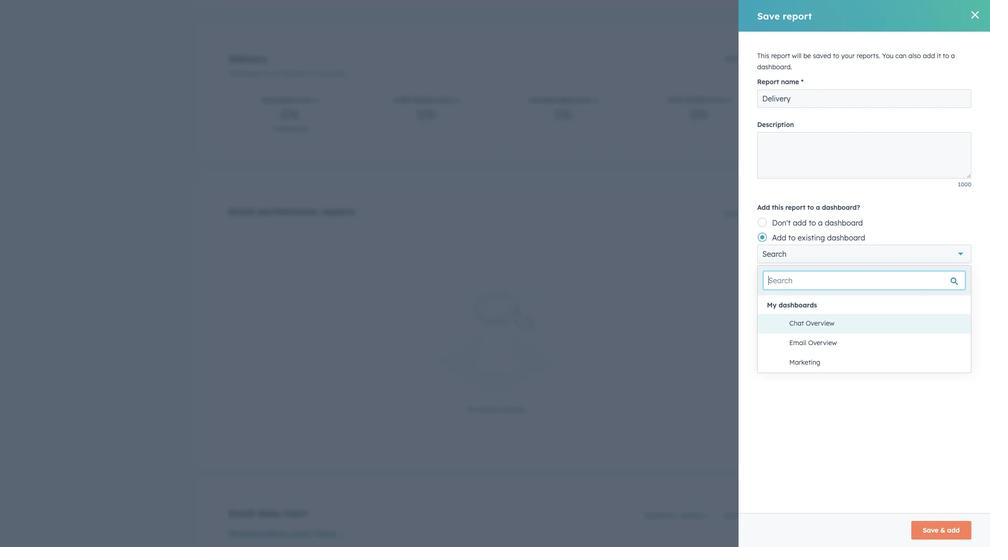 Task type: describe. For each thing, give the bounding box(es) containing it.
4 rate from the left
[[710, 97, 724, 104]]

marketing button
[[767, 354, 971, 373]]

performance
[[229, 529, 289, 540]]

report inside this report will be saved to your reports. you can also add it to a dashboard.
[[771, 52, 790, 60]]

add to new dashboard
[[772, 267, 852, 276]]

will
[[792, 52, 802, 60]]

report name
[[757, 78, 799, 86]]

add this report to a dashboard? element containing add to existing dashboard
[[757, 230, 972, 264]]

over
[[292, 529, 312, 540]]

weekly button
[[677, 510, 715, 523]]

delivery
[[229, 53, 267, 65]]

hard bounce rate
[[394, 97, 453, 104]]

report
[[757, 78, 779, 86]]

0 vertical spatial dashboard
[[825, 218, 863, 228]]

9/24/2023
[[278, 70, 306, 77]]

it
[[937, 52, 941, 60]]

no data to show
[[467, 405, 525, 414]]

0
[[272, 124, 276, 133]]

email data chart
[[229, 508, 307, 520]]

weekly
[[681, 512, 705, 520]]

save for the save report button for email performance reports
[[725, 210, 740, 218]]

to right it
[[943, 52, 949, 60]]

can
[[896, 52, 907, 60]]

frequency:
[[644, 512, 677, 520]]

my dashboards
[[767, 301, 817, 310]]

data for email
[[258, 508, 280, 520]]

email overview
[[789, 339, 837, 347]]

search
[[762, 250, 787, 259]]

save report button for delivery
[[718, 49, 769, 68]]

email performance reports
[[229, 206, 355, 218]]

my dashboards button
[[758, 298, 971, 313]]

add for add to new dashboard
[[772, 267, 786, 276]]

chat
[[789, 320, 804, 328]]

Report name text field
[[757, 89, 972, 108]]

unsubscribed
[[528, 97, 575, 104]]

0% 0 delivered
[[272, 106, 309, 133]]

spam report rate
[[668, 97, 724, 104]]

to down don't
[[788, 233, 796, 243]]

add for add to existing dashboard
[[772, 233, 786, 243]]

1000
[[958, 181, 972, 188]]

dashboards
[[779, 301, 817, 310]]

add this report to a dashboard?
[[757, 204, 860, 212]]

chat overview
[[789, 320, 835, 328]]

time
[[315, 529, 336, 540]]

save for 1st the save report button from the bottom of the page
[[725, 512, 740, 520]]

overview for chat overview
[[806, 320, 835, 328]]

dashboard for add to existing dashboard
[[827, 233, 865, 243]]

to left 'your'
[[833, 52, 839, 60]]

email overview button
[[767, 334, 971, 354]]

date range : from 9/24/2023 to 10/24/2023
[[229, 70, 345, 77]]

marketing
[[789, 359, 820, 367]]

3 save report button from the top
[[719, 508, 763, 524]]

add for add this report to a dashboard?
[[757, 204, 770, 212]]

close image
[[972, 11, 979, 19]]



Task type: vqa. For each thing, say whether or not it's contained in the screenshot.
a
yes



Task type: locate. For each thing, give the bounding box(es) containing it.
1 vertical spatial data
[[258, 508, 280, 520]]

rate right spam
[[710, 97, 724, 104]]

save for the 'save & add' button
[[923, 527, 939, 535]]

2 vertical spatial email
[[229, 508, 255, 520]]

save up 'this'
[[757, 10, 780, 22]]

add this report to a dashboard? element containing don't add to a dashboard
[[757, 215, 972, 279]]

add left this
[[757, 204, 770, 212]]

save right the weekly popup button
[[725, 512, 740, 520]]

0 vertical spatial add
[[923, 52, 935, 60]]

to left new
[[788, 267, 796, 276]]

to up don't add to a dashboard
[[808, 204, 814, 212]]

save report button right the weekly popup button
[[719, 508, 763, 524]]

performance over time button
[[229, 528, 345, 541]]

this
[[757, 52, 769, 60]]

1 vertical spatial dashboard
[[827, 233, 865, 243]]

save left &
[[923, 527, 939, 535]]

0 horizontal spatial add
[[793, 218, 807, 228]]

1 vertical spatial save report button
[[718, 206, 763, 222]]

rate right bounce
[[438, 97, 453, 104]]

a
[[951, 52, 955, 60], [816, 204, 820, 212], [818, 218, 823, 228]]

save & add
[[923, 527, 960, 535]]

also
[[909, 52, 921, 60]]

10/24/2023
[[314, 70, 345, 77]]

email for email data chart
[[229, 508, 255, 520]]

my
[[767, 301, 777, 310]]

3 0% from the left
[[554, 106, 573, 122]]

new
[[798, 267, 812, 276]]

1 horizontal spatial data
[[479, 405, 496, 414]]

1 vertical spatial a
[[816, 204, 820, 212]]

2 vertical spatial dashboard
[[814, 267, 852, 276]]

show
[[507, 405, 525, 414]]

a inside add this report to a dashboard? element
[[818, 218, 823, 228]]

email down "chat"
[[789, 339, 806, 347]]

date
[[229, 70, 241, 77]]

no
[[467, 405, 477, 414]]

4 0% from the left
[[690, 106, 709, 122]]

add to existing dashboard
[[772, 233, 865, 243]]

email inside button
[[789, 339, 806, 347]]

dashboard?
[[822, 204, 860, 212]]

2 add this report to a dashboard? element from the top
[[757, 230, 972, 264]]

:
[[260, 70, 261, 77]]

add inside button
[[947, 527, 960, 535]]

data right no
[[479, 405, 496, 414]]

0 vertical spatial a
[[951, 52, 955, 60]]

overview
[[806, 320, 835, 328], [808, 339, 837, 347]]

0 vertical spatial add
[[757, 204, 770, 212]]

be
[[804, 52, 811, 60]]

1 rate from the left
[[297, 97, 312, 104]]

delivered
[[278, 124, 309, 133]]

dashboard right new
[[814, 267, 852, 276]]

to right 9/24/2023
[[307, 70, 313, 77]]

save & add button
[[911, 522, 972, 540]]

data for no
[[479, 405, 496, 414]]

save
[[757, 10, 780, 22], [725, 54, 740, 63], [725, 210, 740, 218], [725, 512, 740, 520], [923, 527, 939, 535]]

0% down spam report rate
[[690, 106, 709, 122]]

1 save report button from the top
[[718, 49, 769, 68]]

0% down bounce
[[417, 106, 436, 122]]

add right &
[[947, 527, 960, 535]]

2 vertical spatial save report button
[[719, 508, 763, 524]]

0% down unsubscribed rate
[[554, 106, 573, 122]]

from
[[263, 70, 277, 77]]

dashboard down dashboard? on the top of the page
[[825, 218, 863, 228]]

0%
[[281, 106, 300, 122], [417, 106, 436, 122], [554, 106, 573, 122], [690, 106, 709, 122]]

name
[[781, 78, 799, 86]]

add down search
[[772, 267, 786, 276]]

search button
[[757, 245, 972, 264]]

add
[[923, 52, 935, 60], [793, 218, 807, 228], [947, 527, 960, 535]]

saved
[[813, 52, 831, 60]]

bounce
[[412, 97, 436, 104]]

1 vertical spatial add
[[793, 218, 807, 228]]

existing
[[798, 233, 825, 243]]

report
[[783, 10, 812, 22], [771, 52, 790, 60], [742, 54, 763, 63], [685, 97, 708, 104], [786, 204, 806, 212], [742, 210, 763, 218], [742, 512, 763, 520]]

rate up "0% 0 delivered"
[[297, 97, 312, 104]]

to
[[833, 52, 839, 60], [943, 52, 949, 60], [307, 70, 313, 77], [808, 204, 814, 212], [809, 218, 816, 228], [788, 233, 796, 243], [788, 267, 796, 276], [498, 405, 505, 414]]

add this report to a dashboard? element down dashboard? on the top of the page
[[757, 215, 972, 279]]

0% for spam report rate
[[690, 106, 709, 122]]

2 vertical spatial a
[[818, 218, 823, 228]]

save for the save report button related to delivery
[[725, 54, 740, 63]]

a right it
[[951, 52, 955, 60]]

1 vertical spatial overview
[[808, 339, 837, 347]]

reports.
[[857, 52, 880, 60]]

2 horizontal spatial add
[[947, 527, 960, 535]]

a up add to existing dashboard on the top of the page
[[818, 218, 823, 228]]

save report button
[[718, 49, 769, 68], [718, 206, 763, 222], [719, 508, 763, 524]]

don't
[[772, 218, 791, 228]]

dashboard up search "popup button"
[[827, 233, 865, 243]]

to up existing at the right top
[[809, 218, 816, 228]]

1 vertical spatial email
[[789, 339, 806, 347]]

add inside this report will be saved to your reports. you can also add it to a dashboard.
[[923, 52, 935, 60]]

a up don't add to a dashboard
[[816, 204, 820, 212]]

0 horizontal spatial data
[[258, 508, 280, 520]]

description
[[757, 121, 794, 129]]

unsubscribed rate
[[528, 97, 591, 104]]

email for email overview
[[789, 339, 806, 347]]

overview down chat overview
[[808, 339, 837, 347]]

save report button for email performance reports
[[718, 206, 763, 222]]

range
[[243, 70, 260, 77]]

don't add to a dashboard
[[772, 218, 863, 228]]

save report button up report
[[718, 49, 769, 68]]

save report
[[757, 10, 812, 22], [725, 54, 763, 63], [725, 210, 763, 218], [725, 512, 763, 520]]

add this report to a dashboard? element
[[757, 215, 972, 279], [757, 230, 972, 264]]

this report will be saved to your reports. you can also add it to a dashboard.
[[757, 52, 955, 71]]

data
[[479, 405, 496, 414], [258, 508, 280, 520]]

0% inside "0% 0 delivered"
[[281, 106, 300, 122]]

email left performance
[[229, 206, 255, 218]]

Search search field
[[763, 272, 965, 290]]

chart
[[283, 508, 307, 520]]

add this report to a dashboard? element up 'search' search field
[[757, 230, 972, 264]]

0 vertical spatial data
[[479, 405, 496, 414]]

add down don't
[[772, 233, 786, 243]]

hard
[[394, 97, 410, 104]]

add
[[757, 204, 770, 212], [772, 233, 786, 243], [772, 267, 786, 276]]

0% down delivered rate
[[281, 106, 300, 122]]

save left 'this'
[[725, 54, 740, 63]]

0% for hard bounce rate
[[417, 106, 436, 122]]

2 vertical spatial add
[[947, 527, 960, 535]]

3 rate from the left
[[576, 97, 591, 104]]

performance
[[258, 206, 318, 218]]

2 save report button from the top
[[718, 206, 763, 222]]

0 vertical spatial email
[[229, 206, 255, 218]]

0 vertical spatial save report button
[[718, 49, 769, 68]]

a inside this report will be saved to your reports. you can also add it to a dashboard.
[[951, 52, 955, 60]]

email
[[229, 206, 255, 218], [789, 339, 806, 347], [229, 508, 255, 520]]

2 rate from the left
[[438, 97, 453, 104]]

overview for email overview
[[808, 339, 837, 347]]

this
[[772, 204, 784, 212]]

1 0% from the left
[[281, 106, 300, 122]]

Description text field
[[757, 132, 972, 179]]

&
[[941, 527, 945, 535]]

save report button left this
[[718, 206, 763, 222]]

to left show
[[498, 405, 505, 414]]

1 add this report to a dashboard? element from the top
[[757, 215, 972, 279]]

email up performance
[[229, 508, 255, 520]]

save left this
[[725, 210, 740, 218]]

add down add this report to a dashboard?
[[793, 218, 807, 228]]

2 vertical spatial add
[[772, 267, 786, 276]]

rate
[[297, 97, 312, 104], [438, 97, 453, 104], [576, 97, 591, 104], [710, 97, 724, 104]]

0% for unsubscribed rate
[[554, 106, 573, 122]]

delivered rate
[[262, 97, 312, 104]]

spam
[[668, 97, 683, 104]]

chat overview button
[[767, 314, 971, 334]]

0 vertical spatial overview
[[806, 320, 835, 328]]

1 horizontal spatial add
[[923, 52, 935, 60]]

dashboard for add to new dashboard
[[814, 267, 852, 276]]

data up performance
[[258, 508, 280, 520]]

dashboard.
[[757, 63, 792, 71]]

2 0% from the left
[[417, 106, 436, 122]]

performance over time
[[229, 529, 336, 540]]

you
[[882, 52, 894, 60]]

delivered
[[262, 97, 295, 104]]

your
[[841, 52, 855, 60]]

1 vertical spatial add
[[772, 233, 786, 243]]

dashboard
[[825, 218, 863, 228], [827, 233, 865, 243], [814, 267, 852, 276]]

rate right unsubscribed
[[576, 97, 591, 104]]

add left it
[[923, 52, 935, 60]]

overview up email overview
[[806, 320, 835, 328]]

reports
[[321, 206, 355, 218]]

email for email performance reports
[[229, 206, 255, 218]]



